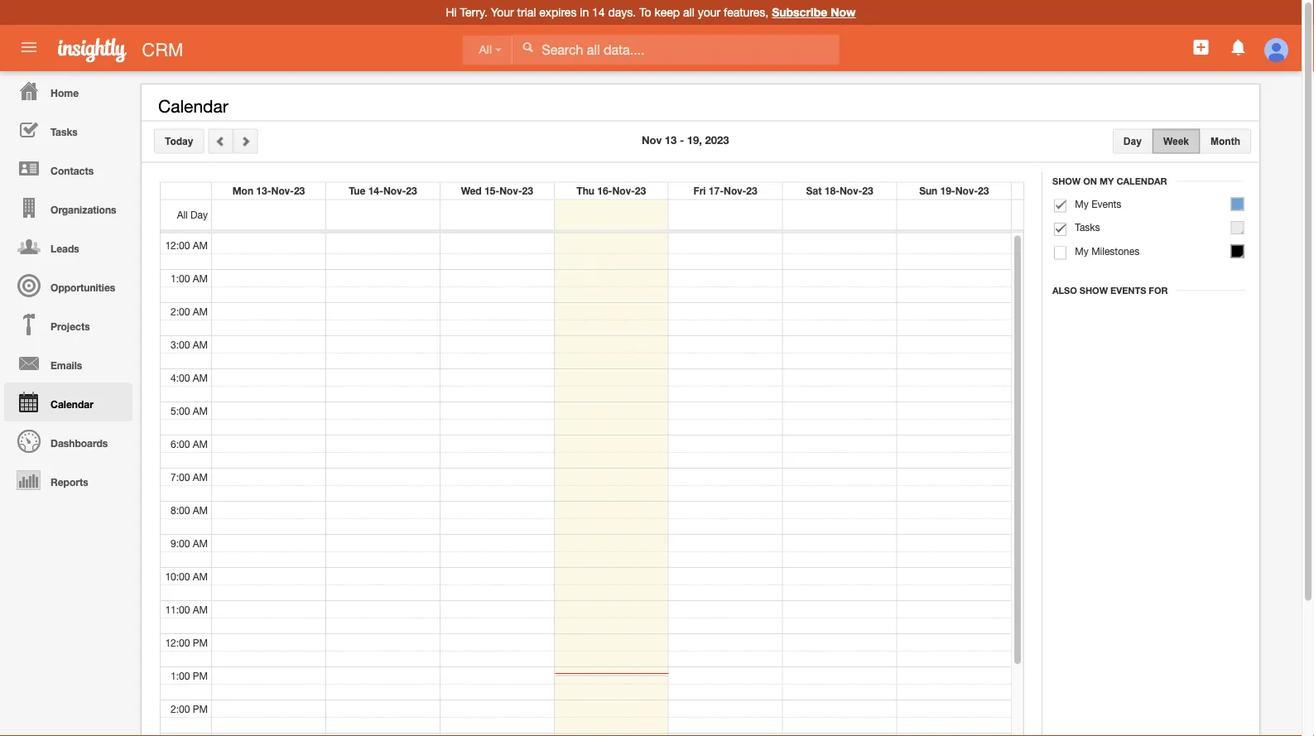 Task type: locate. For each thing, give the bounding box(es) containing it.
1 horizontal spatial all
[[479, 43, 492, 56]]

0 horizontal spatial tasks
[[51, 126, 78, 137]]

next image
[[240, 135, 251, 147]]

thu
[[577, 185, 595, 197]]

23 right 13- on the left of page
[[294, 185, 305, 197]]

dashboards link
[[4, 422, 133, 460]]

1 vertical spatial pm
[[193, 670, 208, 681]]

reports link
[[4, 460, 133, 499]]

9 am from the top
[[193, 504, 208, 516]]

11 am from the top
[[193, 570, 208, 582]]

2:00 for 2:00 am
[[171, 305, 190, 317]]

1 am from the top
[[193, 239, 208, 251]]

pm for 1:00 pm
[[193, 670, 208, 681]]

My Milestones checkbox
[[1054, 246, 1067, 260]]

0 vertical spatial 2:00
[[171, 305, 190, 317]]

am right 3:00
[[193, 338, 208, 350]]

all up 12:00 am
[[177, 209, 188, 221]]

2 vertical spatial calendar
[[51, 398, 93, 410]]

4 am from the top
[[193, 338, 208, 350]]

23
[[294, 185, 305, 197], [406, 185, 417, 197], [522, 185, 533, 197], [635, 185, 646, 197], [747, 185, 758, 197], [862, 185, 873, 197], [978, 185, 989, 197]]

month
[[1211, 135, 1241, 147]]

nov 13 - 19, 2023
[[642, 134, 729, 147]]

am for 7:00 am
[[193, 471, 208, 482]]

0 vertical spatial 1:00
[[171, 272, 190, 284]]

6 am from the top
[[193, 405, 208, 416]]

1 1:00 from the top
[[171, 272, 190, 284]]

nov
[[642, 134, 662, 147]]

in
[[580, 5, 589, 19]]

expires
[[539, 5, 577, 19]]

show
[[1053, 176, 1081, 187], [1080, 285, 1108, 296]]

all for all day
[[177, 209, 188, 221]]

23 for tue 14-nov-23
[[406, 185, 417, 197]]

5:00 am
[[171, 405, 208, 416]]

day up 12:00 am
[[191, 209, 208, 221]]

6:00 am
[[171, 438, 208, 449]]

on
[[1084, 176, 1097, 187]]

day
[[1124, 135, 1142, 147], [191, 209, 208, 221]]

pm up the 2:00 pm
[[193, 670, 208, 681]]

0 vertical spatial show
[[1053, 176, 1081, 187]]

projects link
[[4, 305, 133, 344]]

nov- right fri
[[724, 185, 747, 197]]

am for 4:00 am
[[193, 371, 208, 383]]

am for 9:00 am
[[193, 537, 208, 549]]

am right 6:00
[[193, 438, 208, 449]]

3 nov- from the left
[[500, 185, 522, 197]]

my
[[1100, 176, 1114, 187], [1075, 198, 1089, 210], [1075, 245, 1089, 257]]

1 horizontal spatial calendar
[[158, 96, 228, 116]]

2:00 down "1:00 pm"
[[171, 703, 190, 714]]

emails
[[51, 359, 82, 371]]

23 for wed 15-nov-23
[[522, 185, 533, 197]]

calendar up "today"
[[158, 96, 228, 116]]

3 am from the top
[[193, 305, 208, 317]]

pm down "1:00 pm"
[[193, 703, 208, 714]]

12:00 down 'all day'
[[165, 239, 190, 251]]

1 vertical spatial calendar
[[1117, 176, 1167, 187]]

9:00
[[171, 537, 190, 549]]

organizations link
[[4, 188, 133, 227]]

23 right '16-' on the top of page
[[635, 185, 646, 197]]

sat
[[806, 185, 822, 197]]

10 am from the top
[[193, 537, 208, 549]]

10:00
[[165, 570, 190, 582]]

am down 'all day'
[[193, 239, 208, 251]]

calendar
[[158, 96, 228, 116], [1117, 176, 1167, 187], [51, 398, 93, 410]]

nov- right mon
[[271, 185, 294, 197]]

am right "5:00"
[[193, 405, 208, 416]]

0 vertical spatial pm
[[193, 636, 208, 648]]

pm for 12:00 pm
[[193, 636, 208, 648]]

week
[[1164, 135, 1189, 147]]

nov- for 16-
[[612, 185, 635, 197]]

day left the week
[[1124, 135, 1142, 147]]

1:00 down 12:00 am
[[171, 272, 190, 284]]

my right the my events checkbox
[[1075, 198, 1089, 210]]

7 am from the top
[[193, 438, 208, 449]]

1 2:00 from the top
[[171, 305, 190, 317]]

thu 16-nov-23
[[577, 185, 646, 197]]

events
[[1092, 198, 1122, 210], [1111, 285, 1146, 296]]

1 vertical spatial 12:00
[[165, 636, 190, 648]]

5 23 from the left
[[747, 185, 758, 197]]

23 for sun 19-nov-23
[[978, 185, 989, 197]]

1:00
[[171, 272, 190, 284], [171, 670, 190, 681]]

nov-
[[271, 185, 294, 197], [383, 185, 406, 197], [500, 185, 522, 197], [612, 185, 635, 197], [724, 185, 747, 197], [840, 185, 862, 197], [956, 185, 978, 197]]

12 am from the top
[[193, 603, 208, 615]]

7:00 am
[[171, 471, 208, 482]]

4 23 from the left
[[635, 185, 646, 197]]

18-
[[825, 185, 840, 197]]

2:00 for 2:00 pm
[[171, 703, 190, 714]]

0 vertical spatial my
[[1100, 176, 1114, 187]]

2:00 up 3:00
[[171, 305, 190, 317]]

all link
[[463, 35, 513, 65]]

now
[[831, 5, 856, 19]]

all
[[479, 43, 492, 56], [177, 209, 188, 221]]

7 nov- from the left
[[956, 185, 978, 197]]

15-
[[484, 185, 500, 197]]

23 for fri 17-nov-23
[[747, 185, 758, 197]]

2 1:00 from the top
[[171, 670, 190, 681]]

subscribe now link
[[772, 5, 856, 19]]

am right 7:00
[[193, 471, 208, 482]]

events left for
[[1111, 285, 1146, 296]]

also
[[1053, 285, 1077, 296]]

am right 11:00 at the bottom of the page
[[193, 603, 208, 615]]

am for 3:00 am
[[193, 338, 208, 350]]

1:00 down 12:00 pm
[[171, 670, 190, 681]]

1 pm from the top
[[193, 636, 208, 648]]

2 23 from the left
[[406, 185, 417, 197]]

14-
[[368, 185, 383, 197]]

3 pm from the top
[[193, 703, 208, 714]]

0 vertical spatial day
[[1124, 135, 1142, 147]]

5 am from the top
[[193, 371, 208, 383]]

calendar up the dashboards link
[[51, 398, 93, 410]]

6 23 from the left
[[862, 185, 873, 197]]

am right 8:00
[[193, 504, 208, 516]]

2 vertical spatial my
[[1075, 245, 1089, 257]]

0 vertical spatial tasks
[[51, 126, 78, 137]]

nov- right sat
[[840, 185, 862, 197]]

2 horizontal spatial calendar
[[1117, 176, 1167, 187]]

show left on
[[1053, 176, 1081, 187]]

1 vertical spatial day
[[191, 209, 208, 221]]

am up 3:00 am
[[193, 305, 208, 317]]

1:00 for 1:00 am
[[171, 272, 190, 284]]

2 vertical spatial pm
[[193, 703, 208, 714]]

projects
[[51, 321, 90, 332]]

2:00
[[171, 305, 190, 317], [171, 703, 190, 714]]

0 vertical spatial events
[[1092, 198, 1122, 210]]

1 vertical spatial tasks
[[1075, 222, 1100, 233]]

0 vertical spatial 12:00
[[165, 239, 190, 251]]

pm up "1:00 pm"
[[193, 636, 208, 648]]

organizations
[[51, 204, 116, 215]]

My Events checkbox
[[1054, 199, 1067, 212]]

tasks link
[[4, 110, 133, 149]]

my right on
[[1100, 176, 1114, 187]]

7 23 from the left
[[978, 185, 989, 197]]

1 vertical spatial my
[[1075, 198, 1089, 210]]

2 12:00 from the top
[[165, 636, 190, 648]]

navigation containing home
[[0, 71, 133, 499]]

am
[[193, 239, 208, 251], [193, 272, 208, 284], [193, 305, 208, 317], [193, 338, 208, 350], [193, 371, 208, 383], [193, 405, 208, 416], [193, 438, 208, 449], [193, 471, 208, 482], [193, 504, 208, 516], [193, 537, 208, 549], [193, 570, 208, 582], [193, 603, 208, 615]]

12:00 for 12:00 pm
[[165, 636, 190, 648]]

6 nov- from the left
[[840, 185, 862, 197]]

3 23 from the left
[[522, 185, 533, 197]]

am right 4:00 on the left of page
[[193, 371, 208, 383]]

calendar link
[[4, 383, 133, 422]]

show right also
[[1080, 285, 1108, 296]]

nov- right sun
[[956, 185, 978, 197]]

am for 2:00 am
[[193, 305, 208, 317]]

crm
[[142, 39, 183, 60]]

23 right 19-
[[978, 185, 989, 197]]

am right 9:00
[[193, 537, 208, 549]]

0 vertical spatial all
[[479, 43, 492, 56]]

23 right 14-
[[406, 185, 417, 197]]

1 vertical spatial events
[[1111, 285, 1146, 296]]

navigation
[[0, 71, 133, 499]]

0 horizontal spatial day
[[191, 209, 208, 221]]

0 horizontal spatial all
[[177, 209, 188, 221]]

12:00 for 12:00 am
[[165, 239, 190, 251]]

am up 2:00 am
[[193, 272, 208, 284]]

Search all data.... text field
[[513, 35, 839, 65]]

calendar down day button
[[1117, 176, 1167, 187]]

-
[[680, 134, 684, 147]]

11:00 am
[[165, 603, 208, 615]]

12:00 down 11:00 at the bottom of the page
[[165, 636, 190, 648]]

today button
[[154, 129, 204, 154]]

23 right 17-
[[747, 185, 758, 197]]

pm
[[193, 636, 208, 648], [193, 670, 208, 681], [193, 703, 208, 714]]

1:00 for 1:00 pm
[[171, 670, 190, 681]]

tasks down my events
[[1075, 222, 1100, 233]]

1 vertical spatial 2:00
[[171, 703, 190, 714]]

tasks
[[51, 126, 78, 137], [1075, 222, 1100, 233]]

8 am from the top
[[193, 471, 208, 482]]

23 right 15-
[[522, 185, 533, 197]]

am right 10:00
[[193, 570, 208, 582]]

2 pm from the top
[[193, 670, 208, 681]]

today
[[165, 135, 193, 147]]

am for 6:00 am
[[193, 438, 208, 449]]

all down terry.
[[479, 43, 492, 56]]

1 horizontal spatial day
[[1124, 135, 1142, 147]]

1 vertical spatial 1:00
[[171, 670, 190, 681]]

1 vertical spatial all
[[177, 209, 188, 221]]

nov- right wed
[[500, 185, 522, 197]]

tue
[[349, 185, 366, 197]]

2 2:00 from the top
[[171, 703, 190, 714]]

23 for sat 18-nov-23
[[862, 185, 873, 197]]

tasks up contacts link
[[51, 126, 78, 137]]

terry.
[[460, 5, 488, 19]]

am for 10:00 am
[[193, 570, 208, 582]]

1 horizontal spatial tasks
[[1075, 222, 1100, 233]]

5 nov- from the left
[[724, 185, 747, 197]]

2:00 am
[[171, 305, 208, 317]]

wed
[[461, 185, 482, 197]]

19-
[[940, 185, 956, 197]]

contacts link
[[4, 149, 133, 188]]

milestones
[[1092, 245, 1140, 257]]

nov- right tue
[[383, 185, 406, 197]]

2 am from the top
[[193, 272, 208, 284]]

23 right 18-
[[862, 185, 873, 197]]

1 nov- from the left
[[271, 185, 294, 197]]

my right my milestones 'checkbox'
[[1075, 245, 1089, 257]]

1 12:00 from the top
[[165, 239, 190, 251]]

4 nov- from the left
[[612, 185, 635, 197]]

2 nov- from the left
[[383, 185, 406, 197]]

1 23 from the left
[[294, 185, 305, 197]]

all day
[[177, 209, 208, 221]]

mon 13-nov-23
[[232, 185, 305, 197]]

events down the show on my calendar
[[1092, 198, 1122, 210]]

nov- right thu
[[612, 185, 635, 197]]

nov- for 15-
[[500, 185, 522, 197]]

5:00
[[171, 405, 190, 416]]

am for 8:00 am
[[193, 504, 208, 516]]

day button
[[1113, 129, 1153, 154]]



Task type: describe. For each thing, give the bounding box(es) containing it.
pm for 2:00 pm
[[193, 703, 208, 714]]

14
[[592, 5, 605, 19]]

leads link
[[4, 227, 133, 266]]

features,
[[724, 5, 769, 19]]

white image
[[522, 41, 534, 53]]

tue 14-nov-23
[[349, 185, 417, 197]]

wed 15-nov-23
[[461, 185, 533, 197]]

show on my calendar
[[1053, 176, 1167, 187]]

12:00 pm
[[165, 636, 208, 648]]

am for 1:00 am
[[193, 272, 208, 284]]

hi terry. your trial expires in 14 days. to keep all your features, subscribe now
[[446, 5, 856, 19]]

3:00
[[171, 338, 190, 350]]

4:00
[[171, 371, 190, 383]]

your
[[698, 5, 721, 19]]

for
[[1149, 285, 1168, 296]]

opportunities
[[51, 282, 115, 293]]

sat 18-nov-23
[[806, 185, 873, 197]]

13
[[665, 134, 677, 147]]

2023
[[705, 134, 729, 147]]

tasks inside navigation
[[51, 126, 78, 137]]

also show events for
[[1053, 285, 1168, 296]]

23 for mon 13-nov-23
[[294, 185, 305, 197]]

fri 17-nov-23
[[694, 185, 758, 197]]

23 for thu 16-nov-23
[[635, 185, 646, 197]]

nov- for 17-
[[724, 185, 747, 197]]

8:00 am
[[171, 504, 208, 516]]

mon
[[232, 185, 253, 197]]

home link
[[4, 71, 133, 110]]

my for my events
[[1075, 198, 1089, 210]]

13-
[[256, 185, 271, 197]]

1:00 pm
[[171, 670, 208, 681]]

nov- for 19-
[[956, 185, 978, 197]]

previous image
[[215, 135, 226, 147]]

days.
[[608, 5, 636, 19]]

reports
[[51, 476, 88, 488]]

9:00 am
[[171, 537, 208, 549]]

my events
[[1075, 198, 1122, 210]]

contacts
[[51, 165, 94, 176]]

my for my milestones
[[1075, 245, 1089, 257]]

all for all
[[479, 43, 492, 56]]

to
[[639, 5, 652, 19]]

12:00 am
[[165, 239, 208, 251]]

all
[[683, 5, 695, 19]]

16-
[[597, 185, 612, 197]]

1 vertical spatial show
[[1080, 285, 1108, 296]]

6:00
[[171, 438, 190, 449]]

2:00 pm
[[171, 703, 208, 714]]

emails link
[[4, 344, 133, 383]]

1:00 am
[[171, 272, 208, 284]]

subscribe
[[772, 5, 828, 19]]

3:00 am
[[171, 338, 208, 350]]

11:00
[[165, 603, 190, 615]]

your
[[491, 5, 514, 19]]

sun
[[919, 185, 938, 197]]

keep
[[655, 5, 680, 19]]

nov- for 18-
[[840, 185, 862, 197]]

0 horizontal spatial calendar
[[51, 398, 93, 410]]

10:00 am
[[165, 570, 208, 582]]

opportunities link
[[4, 266, 133, 305]]

sun 19-nov-23
[[919, 185, 989, 197]]

home
[[51, 87, 79, 99]]

nov- for 14-
[[383, 185, 406, 197]]

am for 5:00 am
[[193, 405, 208, 416]]

17-
[[709, 185, 724, 197]]

day inside day button
[[1124, 135, 1142, 147]]

nov- for 13-
[[271, 185, 294, 197]]

trial
[[517, 5, 536, 19]]

Tasks checkbox
[[1054, 223, 1067, 236]]

7:00
[[171, 471, 190, 482]]

dashboards
[[51, 437, 108, 449]]

hi
[[446, 5, 457, 19]]

leads
[[51, 243, 79, 254]]

8:00
[[171, 504, 190, 516]]

week button
[[1153, 129, 1200, 154]]

0 vertical spatial calendar
[[158, 96, 228, 116]]

notifications image
[[1229, 37, 1249, 57]]

am for 11:00 am
[[193, 603, 208, 615]]

my milestones
[[1075, 245, 1140, 257]]

4:00 am
[[171, 371, 208, 383]]

fri
[[694, 185, 706, 197]]

month button
[[1200, 129, 1251, 154]]

am for 12:00 am
[[193, 239, 208, 251]]

19,
[[687, 134, 702, 147]]



Task type: vqa. For each thing, say whether or not it's contained in the screenshot.
calendar
yes



